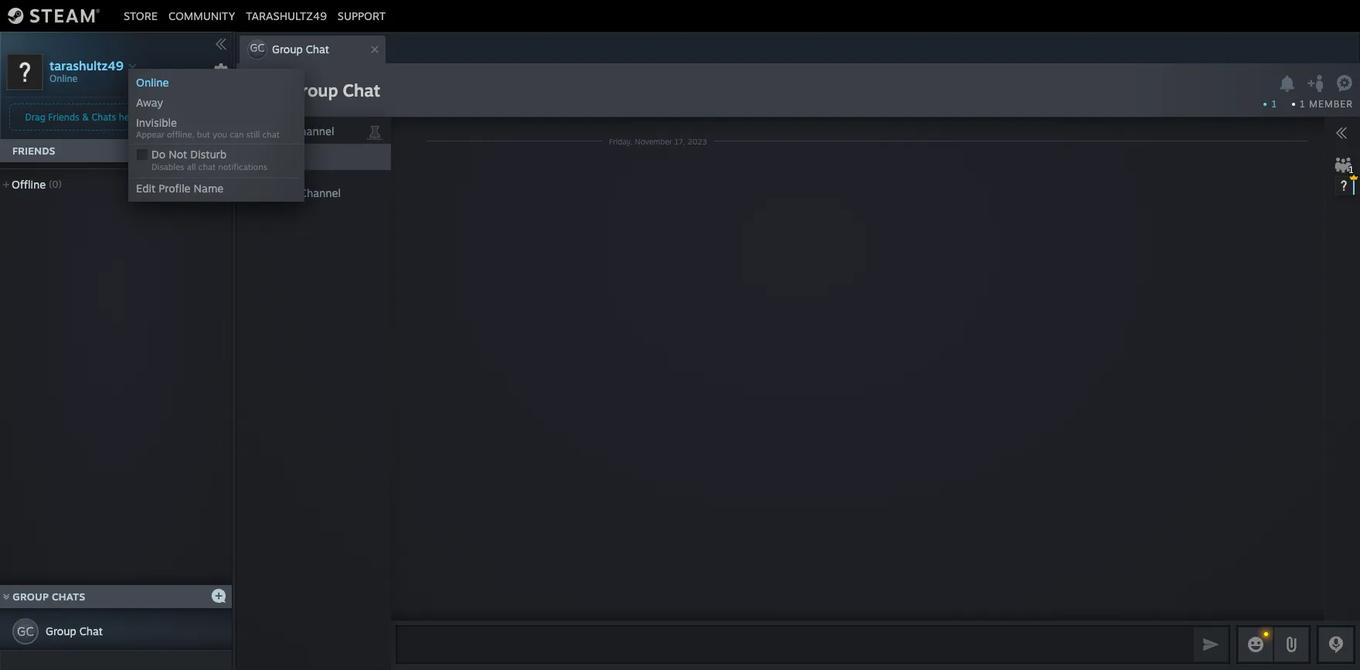 Task type: locate. For each thing, give the bounding box(es) containing it.
2 vertical spatial gc
[[17, 624, 34, 639]]

do
[[151, 148, 166, 161]]

chat
[[306, 43, 329, 56], [343, 80, 380, 100], [79, 625, 103, 638]]

2 1 from the left
[[1300, 98, 1306, 110]]

disturb
[[190, 148, 227, 161]]

chat right still
[[262, 129, 280, 140]]

channel right text
[[293, 124, 334, 138]]

1
[[1272, 98, 1277, 110], [1300, 98, 1306, 110]]

chats right &
[[92, 111, 116, 123]]

gc
[[250, 41, 265, 54], [247, 77, 280, 108], [17, 624, 34, 639]]

1 vertical spatial tarashultz49
[[49, 58, 124, 73]]

member
[[1310, 98, 1353, 110]]

channel for add text channel
[[293, 124, 334, 138]]

friends down the 'drag' at the top of page
[[12, 145, 55, 157]]

group chat down group chats
[[46, 625, 103, 638]]

offline
[[12, 178, 46, 191]]

away
[[136, 96, 163, 109]]

0 horizontal spatial 1
[[1272, 98, 1277, 110]]

0 vertical spatial add
[[246, 124, 266, 138]]

friday, november 17, 2023
[[609, 136, 707, 146]]

1 vertical spatial chats
[[52, 591, 85, 603]]

channel
[[293, 124, 334, 138], [300, 186, 341, 199]]

store
[[124, 9, 158, 22]]

0 vertical spatial chats
[[92, 111, 116, 123]]

text
[[269, 124, 290, 138]]

add right the can
[[246, 124, 266, 138]]

chats
[[92, 111, 116, 123], [52, 591, 85, 603]]

manage notification settings image
[[1278, 75, 1297, 92]]

0 horizontal spatial chat
[[79, 625, 103, 638]]

1 vertical spatial gc
[[247, 77, 280, 108]]

friends
[[48, 111, 79, 123], [12, 145, 55, 157]]

for
[[141, 111, 153, 123]]

voice
[[269, 186, 297, 199]]

november
[[635, 136, 672, 146]]

tarashultz49 up &
[[49, 58, 124, 73]]

0 vertical spatial gc
[[250, 41, 265, 54]]

gc down collapse chats list icon
[[17, 624, 34, 639]]

online away invisible appear offline, but you can still chat
[[136, 76, 280, 140]]

add
[[246, 124, 266, 138], [246, 186, 266, 199]]

0 vertical spatial group chat
[[289, 80, 380, 100]]

disables
[[151, 162, 184, 172]]

2 vertical spatial chat
[[79, 625, 103, 638]]

1 vertical spatial friends
[[12, 145, 55, 157]]

channel right voice
[[300, 186, 341, 199]]

submit image
[[1201, 634, 1221, 654]]

chat down "disturb" on the top
[[198, 162, 216, 172]]

channel for add voice channel
[[300, 186, 341, 199]]

1 add from the top
[[246, 124, 266, 138]]

2 horizontal spatial chat
[[343, 80, 380, 100]]

tarashultz49 up 'gc group chat'
[[246, 9, 327, 22]]

0 horizontal spatial chat
[[198, 162, 216, 172]]

1 vertical spatial add
[[246, 186, 266, 199]]

0 horizontal spatial tarashultz49
[[49, 58, 124, 73]]

1 horizontal spatial tarashultz49
[[246, 9, 327, 22]]

edit
[[136, 182, 156, 195]]

chat down tarashultz49 link
[[306, 43, 329, 56]]

group
[[272, 43, 303, 56], [289, 80, 338, 100], [13, 591, 49, 603], [46, 625, 76, 638]]

chats right collapse chats list icon
[[52, 591, 85, 603]]

edit profile name
[[136, 182, 224, 195]]

None text field
[[396, 625, 1190, 664]]

support
[[338, 9, 386, 22]]

1 1 from the left
[[1272, 98, 1277, 110]]

gc inside 'gc group chat'
[[250, 41, 265, 54]]

friends left &
[[48, 111, 79, 123]]

chat
[[262, 129, 280, 140], [198, 162, 216, 172]]

1 vertical spatial chat
[[343, 80, 380, 100]]

group chat down close this tab icon
[[289, 80, 380, 100]]

2 add from the top
[[246, 186, 266, 199]]

1 horizontal spatial 1
[[1300, 98, 1306, 110]]

1 horizontal spatial chat
[[262, 129, 280, 140]]

manage group chat settings image
[[1336, 75, 1356, 95]]

but
[[197, 129, 210, 140]]

tarashultz49
[[246, 9, 327, 22], [49, 58, 124, 73]]

0 vertical spatial friends
[[48, 111, 79, 123]]

1 left member
[[1300, 98, 1306, 110]]

add left voice
[[246, 186, 266, 199]]

chat down group chats
[[79, 625, 103, 638]]

add a friend image
[[210, 141, 227, 158]]

add for add voice channel
[[246, 186, 266, 199]]

gc down tarashultz49 link
[[250, 41, 265, 54]]

here
[[119, 111, 138, 123]]

0 vertical spatial chat
[[306, 43, 329, 56]]

chat up unpin channel list icon
[[343, 80, 380, 100]]

gc up text
[[247, 77, 280, 108]]

0 horizontal spatial chats
[[52, 591, 85, 603]]

group chats
[[13, 591, 85, 603]]

create a group chat image
[[211, 588, 226, 603]]

1 horizontal spatial chat
[[306, 43, 329, 56]]

0 vertical spatial chat
[[262, 129, 280, 140]]

you
[[213, 129, 227, 140]]

access
[[178, 111, 207, 123]]

manage friends list settings image
[[213, 63, 229, 78]]

1 vertical spatial group chat
[[46, 625, 103, 638]]

1 vertical spatial channel
[[300, 186, 341, 199]]

chat inside online away invisible appear offline, but you can still chat
[[262, 129, 280, 140]]

1 left 1 member in the top right of the page
[[1272, 98, 1277, 110]]

group chat
[[289, 80, 380, 100], [46, 625, 103, 638]]

profile
[[159, 182, 191, 195]]

0 vertical spatial channel
[[293, 124, 334, 138]]

home
[[266, 149, 297, 162]]

disables all chat notifications
[[151, 162, 267, 172]]

appear
[[136, 129, 165, 140]]

1 vertical spatial chat
[[198, 162, 216, 172]]

close this tab image
[[367, 45, 383, 54]]

1 for 1 member
[[1300, 98, 1306, 110]]

expand member list image
[[1336, 127, 1348, 139]]

add voice channel
[[246, 186, 341, 199]]

1 horizontal spatial chats
[[92, 111, 116, 123]]



Task type: describe. For each thing, give the bounding box(es) containing it.
invite a friend to this group chat image
[[1307, 73, 1327, 93]]

0 vertical spatial tarashultz49
[[246, 9, 327, 22]]

friday,
[[609, 136, 633, 146]]

add for add text channel
[[246, 124, 266, 138]]

still
[[246, 129, 260, 140]]

drag
[[25, 111, 45, 123]]

community
[[169, 9, 235, 22]]

support link
[[332, 9, 391, 22]]

gc group chat
[[250, 41, 329, 56]]

invisible
[[136, 116, 177, 129]]

unpin channel list image
[[365, 121, 385, 141]]

add text channel
[[246, 124, 334, 138]]

1 for 1
[[1272, 98, 1277, 110]]

0 horizontal spatial group chat
[[46, 625, 103, 638]]

tarashultz49 link
[[241, 9, 332, 22]]

community link
[[163, 9, 241, 22]]

name
[[194, 182, 224, 195]]

online
[[136, 76, 169, 89]]

offline,
[[167, 129, 195, 140]]

1 horizontal spatial group chat
[[289, 80, 380, 100]]

drag friends & chats here for easy access
[[25, 111, 207, 123]]

easy
[[156, 111, 175, 123]]

notifications
[[218, 162, 267, 172]]

collapse chats list image
[[0, 593, 18, 600]]

17,
[[675, 136, 685, 146]]

not
[[169, 148, 187, 161]]

search my friends list image
[[187, 143, 201, 157]]

all
[[187, 162, 196, 172]]

can
[[230, 129, 244, 140]]

1 member
[[1300, 98, 1353, 110]]

send special image
[[1282, 635, 1301, 654]]

group inside 'gc group chat'
[[272, 43, 303, 56]]

2023
[[688, 136, 707, 146]]

store link
[[118, 9, 163, 22]]

chat inside 'gc group chat'
[[306, 43, 329, 56]]

do not disturb
[[151, 148, 227, 161]]

&
[[82, 111, 89, 123]]



